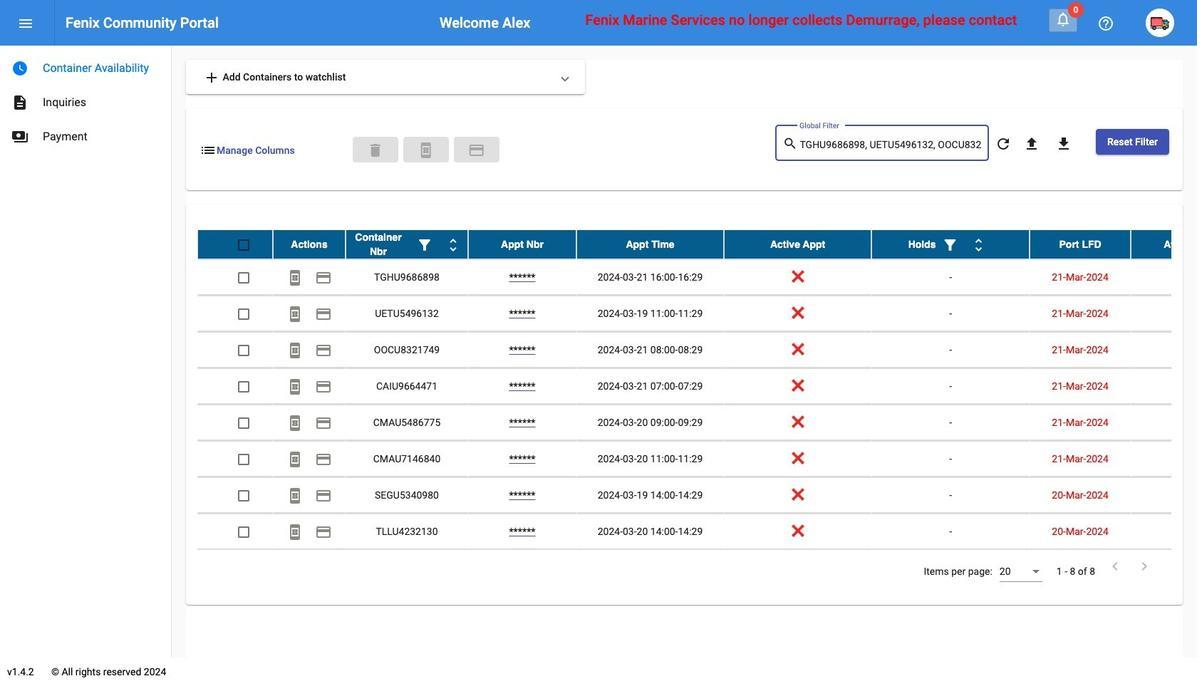 Task type: vqa. For each thing, say whether or not it's contained in the screenshot.
left Container
no



Task type: describe. For each thing, give the bounding box(es) containing it.
8 row from the top
[[197, 478, 1198, 514]]

cell for 1st row from the bottom
[[1131, 514, 1198, 550]]

7 row from the top
[[197, 441, 1198, 478]]

cell for third row from the bottom
[[1131, 441, 1198, 477]]

8 column header from the left
[[1131, 230, 1198, 259]]

cell for 5th row from the bottom
[[1131, 369, 1198, 404]]

6 column header from the left
[[872, 230, 1030, 259]]

cell for eighth row from the bottom
[[1131, 260, 1198, 295]]

4 column header from the left
[[577, 230, 724, 259]]

5 row from the top
[[197, 369, 1198, 405]]

2 row from the top
[[197, 260, 1198, 296]]

5 column header from the left
[[724, 230, 872, 259]]

7 column header from the left
[[1030, 230, 1131, 259]]

3 row from the top
[[197, 296, 1198, 332]]



Task type: locate. For each thing, give the bounding box(es) containing it.
grid
[[197, 230, 1198, 550]]

2 cell from the top
[[1131, 296, 1198, 332]]

9 row from the top
[[197, 514, 1198, 550]]

no color image
[[17, 15, 34, 32], [1098, 15, 1115, 32], [203, 69, 220, 86], [11, 94, 29, 111], [783, 135, 800, 152], [995, 136, 1012, 153], [1024, 136, 1041, 153], [1056, 136, 1073, 153], [418, 142, 435, 159], [416, 237, 433, 254], [445, 237, 462, 254], [971, 237, 988, 254], [287, 270, 304, 287], [315, 270, 332, 287], [287, 306, 304, 323], [287, 379, 304, 396], [315, 379, 332, 396], [287, 488, 304, 505]]

cell for eighth row from the top
[[1131, 478, 1198, 513]]

delete image
[[367, 142, 384, 159]]

5 cell from the top
[[1131, 405, 1198, 441]]

6 row from the top
[[197, 405, 1198, 441]]

4 row from the top
[[197, 332, 1198, 369]]

Global Watchlist Filter field
[[800, 140, 982, 151]]

no color image
[[1055, 11, 1072, 28], [11, 60, 29, 77], [11, 128, 29, 145], [200, 142, 217, 159], [468, 142, 485, 159], [942, 237, 959, 254], [315, 306, 332, 323], [287, 342, 304, 360], [315, 342, 332, 360], [287, 415, 304, 432], [315, 415, 332, 432], [287, 451, 304, 469], [315, 451, 332, 469], [315, 488, 332, 505], [287, 524, 304, 541], [315, 524, 332, 541], [1107, 558, 1124, 575], [1136, 558, 1153, 575]]

cell for fourth row from the bottom
[[1131, 405, 1198, 441]]

1 column header from the left
[[273, 230, 346, 259]]

3 cell from the top
[[1131, 332, 1198, 368]]

navigation
[[0, 46, 171, 154]]

8 cell from the top
[[1131, 514, 1198, 550]]

3 column header from the left
[[468, 230, 577, 259]]

cell for fourth row
[[1131, 332, 1198, 368]]

1 cell from the top
[[1131, 260, 1198, 295]]

6 cell from the top
[[1131, 441, 1198, 477]]

column header
[[273, 230, 346, 259], [346, 230, 468, 259], [468, 230, 577, 259], [577, 230, 724, 259], [724, 230, 872, 259], [872, 230, 1030, 259], [1030, 230, 1131, 259], [1131, 230, 1198, 259]]

cell for 3rd row from the top of the page
[[1131, 296, 1198, 332]]

2 column header from the left
[[346, 230, 468, 259]]

row
[[197, 230, 1198, 260], [197, 260, 1198, 296], [197, 296, 1198, 332], [197, 332, 1198, 369], [197, 369, 1198, 405], [197, 405, 1198, 441], [197, 441, 1198, 478], [197, 478, 1198, 514], [197, 514, 1198, 550]]

cell
[[1131, 260, 1198, 295], [1131, 296, 1198, 332], [1131, 332, 1198, 368], [1131, 369, 1198, 404], [1131, 405, 1198, 441], [1131, 441, 1198, 477], [1131, 478, 1198, 513], [1131, 514, 1198, 550]]

1 row from the top
[[197, 230, 1198, 260]]

7 cell from the top
[[1131, 478, 1198, 513]]

4 cell from the top
[[1131, 369, 1198, 404]]



